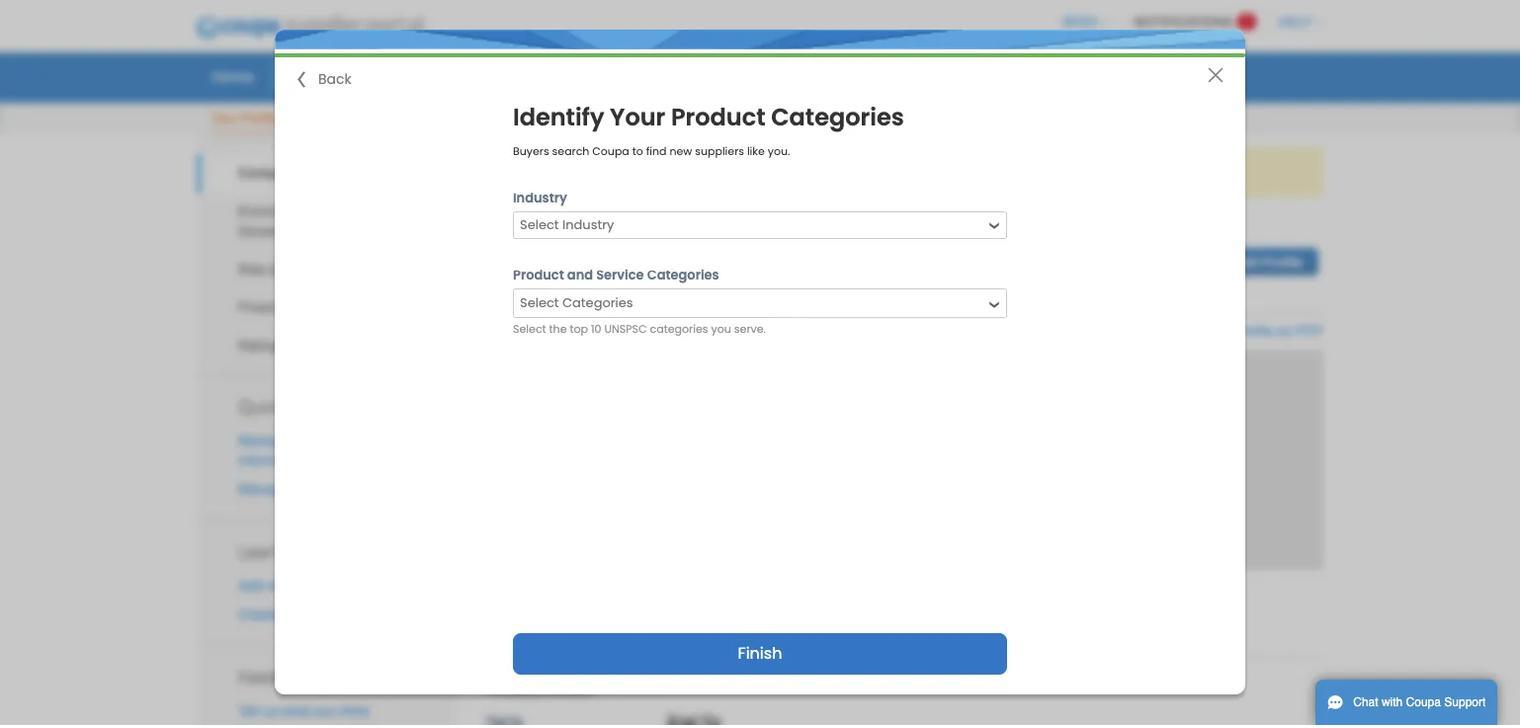 Task type: describe. For each thing, give the bounding box(es) containing it.
learning
[[238, 540, 306, 563]]

10
[[591, 322, 601, 337]]

identify your product categories
[[513, 101, 904, 133]]

references
[[302, 338, 373, 354]]

home
[[212, 66, 254, 86]]

financial
[[238, 300, 294, 316]]

create
[[238, 607, 280, 623]]

chat
[[1353, 696, 1379, 710]]

serve.
[[734, 322, 766, 337]]

manage legal entities link
[[238, 481, 369, 497]]

environmental, social, governance & diversity
[[238, 204, 384, 239]]

pdf
[[1296, 323, 1324, 339]]

tell
[[238, 704, 259, 720]]

1 vertical spatial product
[[513, 266, 564, 285]]

buyers search coupa to find new suppliers like you.
[[513, 144, 790, 159]]

your profile
[[212, 111, 277, 126]]

coupa for search
[[592, 144, 629, 159]]

company profile link
[[197, 154, 456, 192]]

payment
[[292, 433, 345, 448]]

select
[[513, 322, 546, 337]]

identify
[[513, 101, 604, 133]]

contact
[[541, 682, 593, 697]]

top
[[570, 322, 588, 337]]

tell us what you think button
[[238, 702, 370, 722]]

background image
[[486, 350, 1324, 570]]

manage legal entities
[[238, 481, 369, 497]]

ratings
[[238, 338, 285, 354]]

more
[[267, 578, 298, 594]]

risk & compliance link
[[197, 250, 456, 289]]

diversity
[[331, 223, 384, 239]]

0 horizontal spatial your
[[212, 111, 238, 126]]

search
[[552, 144, 590, 159]]

back button
[[299, 69, 352, 90]]

profile for your profile
[[241, 111, 277, 126]]

create a discoverable profile
[[238, 607, 414, 623]]

address
[[541, 619, 596, 635]]

us
[[263, 704, 277, 720]]

find
[[646, 144, 667, 159]]

profile for download profile as pdf
[[1234, 323, 1274, 339]]

social,
[[334, 204, 376, 219]]

service
[[596, 266, 644, 285]]

finish
[[738, 643, 782, 665]]

add more customers
[[238, 578, 366, 594]]

setup link
[[1185, 61, 1250, 91]]

edit
[[1235, 255, 1260, 270]]

categories for identify your product categories
[[771, 101, 904, 133]]

primary contact
[[486, 682, 593, 697]]

categories
[[650, 322, 708, 337]]

like
[[747, 144, 765, 159]]

and
[[567, 266, 593, 285]]

customers
[[302, 578, 366, 594]]

with
[[1382, 696, 1403, 710]]

links
[[287, 394, 326, 418]]

klo
[[586, 240, 626, 272]]

home link
[[199, 61, 266, 91]]

financial performance link
[[197, 289, 456, 327]]

profile for edit profile
[[1263, 255, 1303, 270]]

quick links
[[238, 394, 326, 418]]

as
[[1277, 323, 1292, 339]]

download
[[1169, 323, 1231, 339]]

edit profile
[[1235, 255, 1303, 270]]

risk
[[238, 262, 265, 277]]

buyers
[[513, 144, 549, 159]]

finish button
[[513, 634, 1007, 675]]

manage payment information
[[238, 433, 345, 468]]

primary for primary contact
[[486, 682, 537, 697]]

manage for manage payment information
[[238, 433, 288, 448]]

compliance
[[282, 262, 355, 277]]

ratings & references link
[[197, 327, 456, 365]]

new
[[670, 144, 692, 159]]

0 vertical spatial product
[[671, 101, 766, 133]]

manage payment information link
[[238, 433, 345, 468]]

download profile as pdf
[[1169, 323, 1324, 339]]

back
[[318, 69, 352, 89]]

you.
[[768, 144, 790, 159]]

performance
[[297, 300, 377, 316]]



Task type: locate. For each thing, give the bounding box(es) containing it.
edit profile link
[[1220, 248, 1319, 276]]

primary for primary address
[[486, 619, 537, 635]]

add more customers link
[[238, 578, 366, 594]]

entities
[[325, 481, 369, 497]]

your up "to" on the top of page
[[610, 101, 665, 133]]

feedback
[[238, 666, 312, 689]]

product up the suppliers
[[671, 101, 766, 133]]

1 vertical spatial primary
[[486, 682, 537, 697]]

klo image
[[486, 218, 565, 299]]

2 manage from the top
[[238, 481, 288, 497]]

&
[[317, 223, 327, 239], [269, 262, 278, 277], [289, 338, 298, 354]]

2 horizontal spatial &
[[317, 223, 327, 239]]

financial performance
[[238, 300, 377, 316]]

coupa
[[592, 144, 629, 159], [1406, 696, 1441, 710]]

0 horizontal spatial product
[[513, 266, 564, 285]]

1 horizontal spatial categories
[[771, 101, 904, 133]]

you inside dialog
[[711, 322, 731, 337]]

you left serve. at the top of page
[[711, 322, 731, 337]]

0 vertical spatial primary
[[486, 619, 537, 635]]

& inside environmental, social, governance & diversity
[[317, 223, 327, 239]]

to
[[632, 144, 643, 159]]

1 manage from the top
[[238, 433, 288, 448]]

profile
[[283, 66, 328, 86], [241, 111, 277, 126], [305, 165, 348, 181], [1263, 255, 1303, 270], [1234, 323, 1274, 339]]

profile link
[[270, 61, 341, 91]]

alert
[[486, 147, 1324, 197]]

learning center
[[238, 540, 363, 563]]

Product and Service Categories text field
[[515, 291, 982, 316]]

you right the what
[[314, 704, 337, 720]]

manage down 'information'
[[238, 481, 288, 497]]

legal
[[292, 481, 321, 497]]

coupa left "to" on the top of page
[[592, 144, 629, 159]]

your inside dialog
[[610, 101, 665, 133]]

environmental, social, governance & diversity link
[[197, 192, 456, 250]]

profile inside 'link'
[[1263, 255, 1303, 270]]

close image
[[1208, 67, 1224, 83]]

categories
[[771, 101, 904, 133], [647, 266, 719, 285]]

chat with coupa support
[[1353, 696, 1486, 710]]

0 horizontal spatial coupa
[[592, 144, 629, 159]]

profile down coupa supplier portal image
[[283, 66, 328, 86]]

& right risk
[[269, 262, 278, 277]]

a
[[284, 607, 291, 623]]

0 vertical spatial coupa
[[592, 144, 629, 159]]

add
[[238, 578, 263, 594]]

chat with coupa support button
[[1316, 680, 1498, 726]]

progress bar
[[275, 53, 1245, 57]]

1 vertical spatial coupa
[[1406, 696, 1441, 710]]

1 horizontal spatial you
[[711, 322, 731, 337]]

0 vertical spatial &
[[317, 223, 327, 239]]

think
[[341, 704, 370, 720]]

select the top 10 unspsc categories you serve.
[[513, 322, 766, 337]]

profile up the social,
[[305, 165, 348, 181]]

your profile link
[[211, 107, 278, 132]]

product left the and
[[513, 266, 564, 285]]

unspsc
[[604, 322, 647, 337]]

coupa supplier portal image
[[182, 3, 437, 52]]

& for references
[[289, 338, 298, 354]]

0 vertical spatial categories
[[771, 101, 904, 133]]

company profile
[[238, 165, 348, 181]]

profile left as at the top
[[1234, 323, 1274, 339]]

0 vertical spatial you
[[711, 322, 731, 337]]

profile inside button
[[1234, 323, 1274, 339]]

1 primary from the top
[[486, 619, 537, 635]]

1 vertical spatial &
[[269, 262, 278, 277]]

setup
[[1198, 66, 1238, 86]]

1 horizontal spatial coupa
[[1406, 696, 1441, 710]]

primary inside klo banner
[[486, 619, 537, 635]]

product and service categories
[[513, 266, 719, 285]]

create a discoverable profile link
[[238, 607, 414, 623]]

governance
[[238, 223, 314, 239]]

coupa right with
[[1406, 696, 1441, 710]]

product
[[671, 101, 766, 133], [513, 266, 564, 285]]

environmental,
[[238, 204, 331, 219]]

0 horizontal spatial &
[[269, 262, 278, 277]]

tell us what you think
[[238, 704, 370, 720]]

Industry text field
[[515, 213, 982, 238]]

download profile as pdf button
[[1169, 321, 1324, 341]]

& inside ratings & references link
[[289, 338, 298, 354]]

categories for product and service categories
[[647, 266, 719, 285]]

primary
[[486, 619, 537, 635], [486, 682, 537, 697]]

discoverable
[[295, 607, 373, 623]]

manage inside manage payment information
[[238, 433, 288, 448]]

your
[[610, 101, 665, 133], [212, 111, 238, 126]]

klo banner
[[479, 218, 1344, 659]]

1 vertical spatial manage
[[238, 481, 288, 497]]

1 horizontal spatial &
[[289, 338, 298, 354]]

profile for company profile
[[305, 165, 348, 181]]

1 horizontal spatial your
[[610, 101, 665, 133]]

primary left 'contact'
[[486, 682, 537, 697]]

1 vertical spatial you
[[314, 704, 337, 720]]

the
[[549, 322, 567, 337]]

profile down home link on the left top
[[241, 111, 277, 126]]

profile
[[377, 607, 414, 623]]

categories up categories at top
[[647, 266, 719, 285]]

what
[[281, 704, 311, 720]]

& left diversity
[[317, 223, 327, 239]]

information
[[238, 452, 307, 468]]

manage for manage legal entities
[[238, 481, 288, 497]]

industry
[[513, 189, 567, 208]]

categories up you.
[[771, 101, 904, 133]]

suppliers
[[695, 144, 744, 159]]

you
[[711, 322, 731, 337], [314, 704, 337, 720]]

2 vertical spatial &
[[289, 338, 298, 354]]

ratings & references
[[238, 338, 373, 354]]

0 horizontal spatial categories
[[647, 266, 719, 285]]

support
[[1444, 696, 1486, 710]]

coupa for with
[[1406, 696, 1441, 710]]

coupa inside button
[[1406, 696, 1441, 710]]

profile right edit
[[1263, 255, 1303, 270]]

1 vertical spatial categories
[[647, 266, 719, 285]]

& right ratings
[[289, 338, 298, 354]]

2 primary from the top
[[486, 682, 537, 697]]

quick
[[238, 394, 282, 418]]

0 vertical spatial manage
[[238, 433, 288, 448]]

& for compliance
[[269, 262, 278, 277]]

0 horizontal spatial you
[[314, 704, 337, 720]]

& inside risk & compliance link
[[269, 262, 278, 277]]

primary left the address
[[486, 619, 537, 635]]

identify your product categories dialog
[[275, 30, 1245, 695]]

your down home link on the left top
[[212, 111, 238, 126]]

center
[[310, 540, 363, 563]]

you inside button
[[314, 704, 337, 720]]

coupa inside identify your product categories dialog
[[592, 144, 629, 159]]

1 horizontal spatial product
[[671, 101, 766, 133]]

risk & compliance
[[238, 262, 355, 277]]

manage
[[238, 433, 288, 448], [238, 481, 288, 497]]

company
[[238, 165, 301, 181]]

manage up 'information'
[[238, 433, 288, 448]]



Task type: vqa. For each thing, say whether or not it's contained in the screenshot.
Add-ons
no



